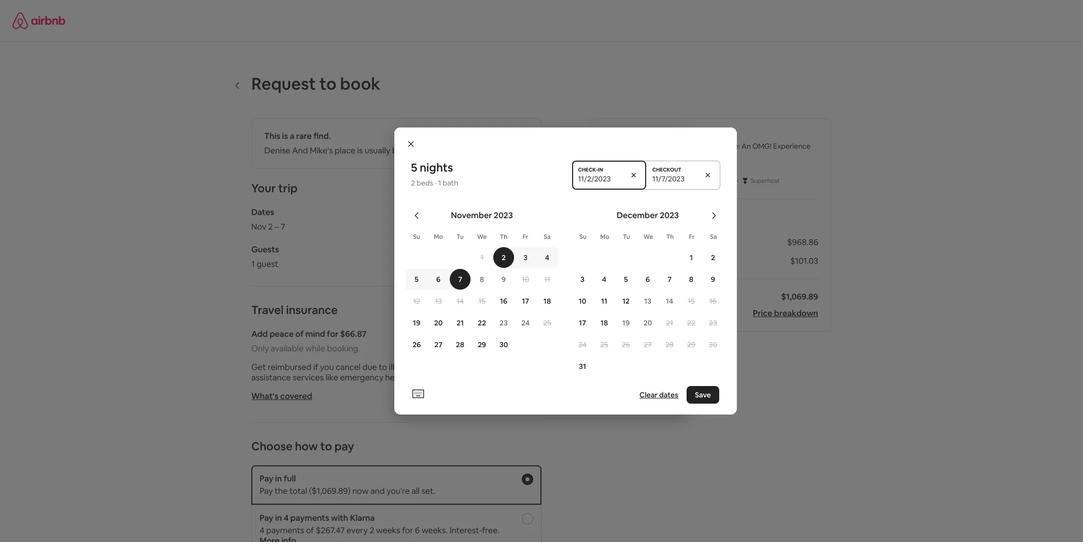 Task type: vqa. For each thing, say whether or not it's contained in the screenshot.
(493)
no



Task type: describe. For each thing, give the bounding box(es) containing it.
delays,
[[437, 362, 463, 373]]

1 16 button from the left
[[493, 291, 515, 312]]

10 for the bottommost 10 button
[[579, 297, 587, 306]]

0 horizontal spatial 24 button
[[515, 313, 537, 333]]

1 vertical spatial 11
[[601, 297, 608, 306]]

rare
[[296, 131, 312, 142]]

31 button
[[572, 356, 594, 377]]

like
[[326, 372, 338, 383]]

$66.87
[[340, 329, 367, 340]]

pay
[[335, 439, 354, 454]]

travel insurance
[[251, 303, 338, 317]]

30 for first 30 button
[[500, 340, 508, 349]]

0 horizontal spatial 11 button
[[537, 269, 558, 290]]

0 vertical spatial 17
[[522, 297, 529, 306]]

0 horizontal spatial 3 button
[[515, 247, 537, 268]]

2 27 from the left
[[644, 340, 652, 349]]

get reimbursed if you cancel due to illness, flight delays, and more. plus, get assistance services like emergency help.
[[251, 362, 537, 383]]

1 29 from the left
[[478, 340, 486, 349]]

23 for 1st 23 button from right
[[709, 318, 718, 328]]

($1,069.89)
[[309, 486, 351, 497]]

2 9 from the left
[[711, 275, 716, 284]]

1 6 button from the left
[[428, 269, 450, 290]]

place
[[335, 145, 356, 156]]

1 tu from the left
[[457, 233, 464, 241]]

0 vertical spatial 10 button
[[515, 269, 537, 290]]

to inside get reimbursed if you cancel due to illness, flight delays, and more. plus, get assistance services like emergency help.
[[379, 362, 387, 373]]

total inside pay in full pay the total ($1,069.89) now and you're all set.
[[290, 486, 307, 497]]

1 horizontal spatial 5 nights
[[603, 237, 633, 248]]

you're
[[387, 486, 410, 497]]

–
[[275, 221, 279, 232]]

dates
[[659, 390, 679, 400]]

mike's
[[310, 145, 333, 156]]

14 for 1st 14 button from right
[[666, 297, 674, 306]]

clear
[[640, 390, 658, 400]]

1 horizontal spatial 25 button
[[594, 334, 615, 355]]

calendar application
[[395, 199, 1065, 386]]

19 for 2nd 19 "button"
[[623, 318, 630, 328]]

13 for second 13 button from right
[[435, 297, 442, 306]]

2 9 button from the left
[[703, 269, 724, 290]]

pay for pay in 4 payments with klarna 4 payments of $267.47 every 2 weeks for 6 weeks. interest-free.
[[260, 513, 273, 524]]

get
[[251, 362, 266, 373]]

2 22 from the left
[[688, 318, 696, 328]]

bath
[[443, 178, 458, 188]]

2 22 button from the left
[[681, 313, 703, 333]]

1 we from the left
[[477, 233, 487, 241]]

2 add date text field from the left
[[653, 174, 696, 184]]

full
[[284, 473, 296, 484]]

of inside the add peace of mind for $66.87 only available while booking.
[[296, 329, 304, 340]]

pay in 4 payments with klarna 4 payments of $267.47 every 2 weeks for 6 weeks. interest-free.
[[260, 513, 500, 536]]

0 vertical spatial 18 button
[[537, 291, 558, 312]]

1 sa from the left
[[544, 233, 551, 241]]

$968.86
[[788, 237, 819, 248]]

0 vertical spatial 18
[[544, 297, 551, 306]]

mind
[[306, 329, 325, 340]]

1 mo from the left
[[434, 233, 443, 241]]

4.95
[[681, 177, 693, 185]]

(usd) button
[[624, 291, 647, 302]]

due
[[363, 362, 377, 373]]

what's covered
[[251, 391, 312, 402]]

2 20 button from the left
[[637, 313, 659, 333]]

2 29 from the left
[[688, 340, 696, 349]]

0 vertical spatial total
[[630, 211, 656, 226]]

1 7 button from the left
[[450, 269, 471, 290]]

0 horizontal spatial 25 button
[[537, 313, 558, 333]]

dates dialog
[[395, 128, 1065, 415]]

request to book
[[251, 73, 381, 94]]

1 vertical spatial 3
[[581, 275, 585, 284]]

usually
[[365, 145, 391, 156]]

help.
[[385, 372, 404, 383]]

and
[[292, 145, 308, 156]]

2 pay from the top
[[260, 486, 273, 497]]

25 for rightmost 25 button
[[601, 340, 609, 349]]

2 tu from the left
[[623, 233, 630, 241]]

10 for the top 10 button
[[522, 275, 529, 284]]

24 for the bottommost 24 button
[[579, 340, 587, 349]]

2 16 from the left
[[710, 297, 717, 306]]

1 horizontal spatial 4 button
[[594, 269, 615, 290]]

2 1 button from the left
[[681, 247, 703, 268]]

all
[[412, 486, 420, 497]]

guest
[[257, 259, 279, 270]]

1 vertical spatial is
[[357, 145, 363, 156]]

0 vertical spatial 4 button
[[537, 247, 558, 268]]

0 vertical spatial 17 button
[[515, 291, 537, 312]]

6 inside pay in 4 payments with klarna 4 payments of $267.47 every 2 weeks for 6 weeks. interest-free.
[[415, 525, 420, 536]]

23 for 2nd 23 button from right
[[500, 318, 508, 328]]

travel
[[251, 303, 284, 317]]

emergency
[[340, 372, 384, 383]]

a
[[290, 131, 295, 142]]

1 12 button from the left
[[406, 291, 428, 312]]

december 2023
[[617, 210, 679, 221]]

choose how to pay
[[251, 439, 354, 454]]

services
[[293, 372, 324, 383]]

1 su from the left
[[413, 233, 420, 241]]

more.
[[481, 362, 504, 373]]

1 27 button from the left
[[428, 334, 450, 355]]

1 16 from the left
[[500, 297, 508, 306]]

free.
[[482, 525, 500, 536]]

this
[[264, 131, 280, 142]]

in for full
[[275, 473, 282, 484]]

0 vertical spatial to
[[320, 73, 337, 94]]

back image
[[234, 81, 242, 89]]

1 21 button from the left
[[450, 313, 471, 333]]

(usd)
[[624, 291, 647, 302]]

experience
[[774, 142, 811, 151]]

save button
[[687, 386, 720, 404]]

omg!
[[753, 142, 772, 151]]

book
[[340, 73, 381, 94]]

flight
[[416, 362, 435, 373]]

1 2 button from the left
[[493, 247, 515, 268]]

2 sa from the left
[[711, 233, 717, 241]]

booked.
[[392, 145, 424, 156]]

1 horizontal spatial 17
[[579, 318, 586, 328]]

dome:
[[718, 142, 740, 151]]

an
[[742, 142, 751, 151]]

in for 4
[[275, 513, 282, 524]]

1 vertical spatial 10 button
[[572, 291, 594, 312]]

total (usd)
[[603, 291, 647, 302]]

12 for 2nd 12 button from right
[[413, 297, 420, 306]]

1 26 button from the left
[[406, 334, 428, 355]]

with
[[331, 513, 348, 524]]

price
[[753, 308, 773, 319]]

1 bath
[[438, 178, 458, 188]]

13 for first 13 button from the right
[[645, 297, 652, 306]]

1 9 button from the left
[[493, 269, 515, 290]]

2 23 button from the left
[[703, 313, 724, 333]]

weeks.
[[422, 525, 448, 536]]

2 beds
[[411, 178, 433, 188]]

5 nights inside dates "dialog"
[[411, 160, 453, 175]]

1 23 button from the left
[[493, 313, 515, 333]]

insurance
[[286, 303, 338, 317]]

6 for 1st "6" button from right
[[646, 275, 650, 284]]

dates nov 2 – 7
[[251, 207, 285, 232]]

for inside the add peace of mind for $66.87 only available while booking.
[[327, 329, 339, 340]]

and inside get reimbursed if you cancel due to illness, flight delays, and more. plus, get assistance services like emergency help.
[[465, 362, 480, 373]]

request
[[251, 73, 316, 94]]

dome
[[674, 142, 694, 151]]

2 7 button from the left
[[659, 269, 681, 290]]

1 horizontal spatial 17 button
[[572, 313, 594, 333]]

for inside pay in 4 payments with klarna 4 payments of $267.47 every 2 weeks for 6 weeks. interest-free.
[[402, 525, 413, 536]]

•
[[737, 175, 739, 186]]

385
[[697, 177, 707, 185]]

8 for second 8 button from the right
[[480, 275, 484, 284]]

1 5 button from the left
[[406, 269, 428, 290]]

1 vertical spatial 18 button
[[594, 313, 615, 333]]

2 26 button from the left
[[615, 334, 637, 355]]

2 14 button from the left
[[659, 291, 681, 312]]

26 for first 26 button from the left
[[413, 340, 421, 349]]

2 16 button from the left
[[703, 291, 724, 312]]

available
[[271, 343, 304, 354]]

get
[[524, 362, 537, 373]]

0 vertical spatial 3
[[524, 253, 528, 262]]

your for your trip
[[251, 181, 276, 195]]

pay for pay in full pay the total ($1,069.89) now and you're all set.
[[260, 473, 273, 484]]

2 inside dates nov 2 – 7
[[268, 221, 273, 232]]

reviews
[[709, 177, 730, 185]]

pay in full pay the total ($1,069.89) now and you're all set.
[[260, 473, 436, 497]]

2023 for december 2023
[[660, 210, 679, 221]]

the
[[275, 486, 288, 497]]

november 2023
[[451, 210, 513, 221]]

1 9 from the left
[[502, 275, 506, 284]]

what's covered button
[[251, 391, 312, 402]]

14 for 2nd 14 button from right
[[457, 297, 464, 306]]

2 we from the left
[[644, 233, 653, 241]]

1 30 button from the left
[[493, 334, 515, 355]]

dates
[[251, 207, 274, 218]]

denise
[[264, 145, 290, 156]]

cancel
[[336, 362, 361, 373]]

19 for 1st 19 "button" from the left
[[413, 318, 421, 328]]

clear dates button
[[636, 386, 683, 404]]

add
[[251, 329, 268, 340]]

if
[[313, 362, 318, 373]]

now
[[353, 486, 369, 497]]

your total
[[603, 211, 656, 226]]

illness,
[[389, 362, 414, 373]]

1 21 from the left
[[457, 318, 464, 328]]

1 horizontal spatial 18
[[601, 318, 608, 328]]



Task type: locate. For each thing, give the bounding box(es) containing it.
1 horizontal spatial 29 button
[[681, 334, 703, 355]]

2023 right november
[[494, 210, 513, 221]]

0 horizontal spatial 6
[[415, 525, 420, 536]]

we down november 2023
[[477, 233, 487, 241]]

2023
[[494, 210, 513, 221], [660, 210, 679, 221]]

add date text field left 385 on the top of page
[[653, 174, 696, 184]]

21 button
[[450, 313, 471, 333], [659, 313, 681, 333]]

31
[[579, 362, 586, 371]]

2 26 from the left
[[622, 340, 631, 349]]

23 left price
[[709, 318, 718, 328]]

for right mind
[[327, 329, 339, 340]]

30 up 'save'
[[709, 340, 718, 349]]

2 15 from the left
[[688, 297, 695, 306]]

0 horizontal spatial 20 button
[[428, 313, 450, 333]]

assistance
[[251, 372, 291, 383]]

in inside pay in 4 payments with klarna 4 payments of $267.47 every 2 weeks for 6 weeks. interest-free.
[[275, 513, 282, 524]]

0 horizontal spatial is
[[282, 131, 288, 142]]

1 inside the guests 1 guest
[[251, 259, 255, 270]]

to left book
[[320, 73, 337, 94]]

2 8 button from the left
[[681, 269, 703, 290]]

1 30 from the left
[[500, 340, 508, 349]]

of
[[296, 329, 304, 340], [306, 525, 314, 536]]

2 in from the top
[[275, 513, 282, 524]]

24 up get
[[522, 318, 530, 328]]

24 button up get
[[515, 313, 537, 333]]

26 button up flight
[[406, 334, 428, 355]]

0 horizontal spatial sa
[[544, 233, 551, 241]]

0 horizontal spatial 15
[[479, 297, 486, 306]]

2 13 from the left
[[645, 297, 652, 306]]

20 up delays,
[[434, 318, 443, 328]]

24 for 24 button to the left
[[522, 318, 530, 328]]

2 mo from the left
[[601, 233, 610, 241]]

25 button up 31 button
[[594, 334, 615, 355]]

tu down november
[[457, 233, 464, 241]]

28 for 1st the 28 button from the right
[[666, 340, 674, 349]]

1 27 from the left
[[435, 340, 443, 349]]

0 horizontal spatial 30 button
[[493, 334, 515, 355]]

1
[[438, 178, 441, 188], [481, 253, 484, 262], [690, 253, 693, 262], [251, 259, 255, 270]]

29 button up 'save'
[[681, 334, 703, 355]]

th down december 2023
[[667, 233, 674, 241]]

superhost
[[751, 177, 780, 185]]

1 horizontal spatial tu
[[623, 233, 630, 241]]

23 button up plus,
[[493, 313, 515, 333]]

2023 right december
[[660, 210, 679, 221]]

for right weeks
[[402, 525, 413, 536]]

0 horizontal spatial th
[[500, 233, 508, 241]]

19 up flight
[[413, 318, 421, 328]]

1 1 button from the left
[[471, 247, 493, 268]]

1 12 from the left
[[413, 297, 420, 306]]

0 horizontal spatial add date text field
[[578, 174, 622, 184]]

24
[[522, 318, 530, 328], [579, 340, 587, 349]]

28 for second the 28 button from the right
[[456, 340, 465, 349]]

26 down total (usd)
[[622, 340, 631, 349]]

in down the
[[275, 513, 282, 524]]

1 horizontal spatial 12
[[623, 297, 630, 306]]

payments down the
[[266, 525, 304, 536]]

beds
[[417, 178, 433, 188]]

and inside pay in full pay the total ($1,069.89) now and you're all set.
[[371, 486, 385, 497]]

payments
[[291, 513, 329, 524], [266, 525, 304, 536]]

20 button down '(usd)'
[[637, 313, 659, 333]]

2 vertical spatial to
[[320, 439, 332, 454]]

1 horizontal spatial 2 button
[[703, 247, 724, 268]]

breakdown
[[775, 308, 819, 319]]

7 inside dates nov 2 – 7
[[281, 221, 285, 232]]

27 button down (usd) button
[[637, 334, 659, 355]]

0 vertical spatial your
[[251, 181, 276, 195]]

1 in from the top
[[275, 473, 282, 484]]

1 vertical spatial 24 button
[[572, 334, 594, 355]]

10 button left total
[[572, 291, 594, 312]]

16 button
[[493, 291, 515, 312], [703, 291, 724, 312]]

guests
[[251, 244, 279, 255]]

1 horizontal spatial 30 button
[[703, 334, 724, 355]]

1 8 button from the left
[[471, 269, 493, 290]]

1 15 from the left
[[479, 297, 486, 306]]

0 vertical spatial 10
[[522, 275, 529, 284]]

11 button down edit
[[537, 269, 558, 290]]

$1,069.89
[[782, 291, 819, 302]]

1 28 button from the left
[[450, 334, 471, 355]]

26 up flight
[[413, 340, 421, 349]]

0 horizontal spatial 4 button
[[537, 247, 558, 268]]

2 23 from the left
[[709, 318, 718, 328]]

0 horizontal spatial 17 button
[[515, 291, 537, 312]]

pay inside pay in 4 payments with klarna 4 payments of $267.47 every 2 weeks for 6 weeks. interest-free.
[[260, 513, 273, 524]]

0 horizontal spatial 10 button
[[515, 269, 537, 290]]

10 button
[[515, 269, 537, 290], [572, 291, 594, 312]]

25 for the left 25 button
[[544, 318, 552, 328]]

20 button
[[428, 313, 450, 333], [637, 313, 659, 333]]

1 horizontal spatial th
[[667, 233, 674, 241]]

28
[[456, 340, 465, 349], [666, 340, 674, 349]]

0 vertical spatial and
[[465, 362, 480, 373]]

1 horizontal spatial 25
[[601, 340, 609, 349]]

2 13 button from the left
[[637, 291, 659, 312]]

of left mind
[[296, 329, 304, 340]]

27
[[435, 340, 443, 349], [644, 340, 652, 349]]

for
[[327, 329, 339, 340], [402, 525, 413, 536]]

1 horizontal spatial 7 button
[[659, 269, 681, 290]]

1 vertical spatial payments
[[266, 525, 304, 536]]

10 down edit
[[522, 275, 529, 284]]

1 vertical spatial and
[[371, 486, 385, 497]]

27 down (usd) button
[[644, 340, 652, 349]]

nights inside dates "dialog"
[[420, 160, 453, 175]]

19
[[413, 318, 421, 328], [623, 318, 630, 328]]

1 horizontal spatial and
[[465, 362, 480, 373]]

5 nights
[[411, 160, 453, 175], [603, 237, 633, 248]]

1 horizontal spatial nights
[[610, 237, 633, 248]]

0 vertical spatial 24 button
[[515, 313, 537, 333]]

1 horizontal spatial 16 button
[[703, 291, 724, 312]]

29 up more.
[[478, 340, 486, 349]]

2 th from the left
[[667, 233, 674, 241]]

fr
[[523, 233, 529, 241], [689, 233, 695, 241]]

1 19 button from the left
[[406, 313, 428, 333]]

0 horizontal spatial 8 button
[[471, 269, 493, 290]]

find.
[[314, 131, 331, 142]]

22
[[478, 318, 486, 328], [688, 318, 696, 328]]

18 button
[[537, 291, 558, 312], [594, 313, 615, 333]]

add peace of mind for $66.87 only available while booking.
[[251, 329, 367, 354]]

reimbursed
[[268, 362, 312, 373]]

9 button
[[493, 269, 515, 290], [703, 269, 724, 290]]

30 button up 'save'
[[703, 334, 724, 355]]

0 vertical spatial 25
[[544, 318, 552, 328]]

0 horizontal spatial 16
[[500, 297, 508, 306]]

1 horizontal spatial 10
[[579, 297, 587, 306]]

0 horizontal spatial 15 button
[[471, 291, 493, 312]]

1 2023 from the left
[[494, 210, 513, 221]]

to left pay
[[320, 439, 332, 454]]

11 button left '(usd)'
[[594, 291, 615, 312]]

1 19 from the left
[[413, 318, 421, 328]]

22 button
[[471, 313, 493, 333], [681, 313, 703, 333]]

november
[[451, 210, 492, 221]]

save
[[695, 390, 711, 400]]

26 button down total (usd)
[[615, 334, 637, 355]]

of left $267.47
[[306, 525, 314, 536]]

8 for second 8 button from left
[[690, 275, 694, 284]]

mo
[[434, 233, 443, 241], [601, 233, 610, 241]]

guests 1 guest
[[251, 244, 279, 270]]

1 horizontal spatial 23
[[709, 318, 718, 328]]

24 up 31
[[579, 340, 587, 349]]

0 horizontal spatial 20
[[434, 318, 443, 328]]

4.95 385 reviews
[[681, 177, 730, 185]]

your trip
[[251, 181, 298, 195]]

10 button down edit
[[515, 269, 537, 290]]

2 28 from the left
[[666, 340, 674, 349]]

1 horizontal spatial 15
[[688, 297, 695, 306]]

1 horizontal spatial 22 button
[[681, 313, 703, 333]]

1 horizontal spatial of
[[306, 525, 314, 536]]

0 horizontal spatial 11
[[545, 275, 551, 284]]

1 horizontal spatial 27 button
[[637, 334, 659, 355]]

in inside pay in full pay the total ($1,069.89) now and you're all set.
[[275, 473, 282, 484]]

0 horizontal spatial 5 button
[[406, 269, 428, 290]]

1 horizontal spatial 3 button
[[572, 269, 594, 290]]

0 horizontal spatial 23
[[500, 318, 508, 328]]

1 14 button from the left
[[450, 291, 471, 312]]

0 vertical spatial pay
[[260, 473, 273, 484]]

is left a
[[282, 131, 288, 142]]

4 button
[[537, 247, 558, 268], [594, 269, 615, 290]]

2 20 from the left
[[644, 318, 652, 328]]

1 th from the left
[[500, 233, 508, 241]]

5 nights down your total
[[603, 237, 633, 248]]

0 vertical spatial in
[[275, 473, 282, 484]]

dome sweet dome: an omg! experience
[[674, 142, 811, 151]]

24 button up 31 button
[[572, 334, 594, 355]]

30 up plus,
[[500, 340, 508, 349]]

11
[[545, 275, 551, 284], [601, 297, 608, 306]]

0 horizontal spatial 22
[[478, 318, 486, 328]]

2 15 button from the left
[[681, 291, 703, 312]]

sweet
[[696, 142, 717, 151]]

$267.47
[[316, 525, 345, 536]]

20 down '(usd)'
[[644, 318, 652, 328]]

weeks
[[376, 525, 401, 536]]

1 horizontal spatial 1 button
[[681, 247, 703, 268]]

edit button
[[526, 244, 542, 255]]

0 horizontal spatial 29 button
[[471, 334, 493, 355]]

1 add date text field from the left
[[578, 174, 622, 184]]

1 vertical spatial 18
[[601, 318, 608, 328]]

total
[[603, 291, 623, 302]]

1 vertical spatial 24
[[579, 340, 587, 349]]

2 2 button from the left
[[703, 247, 724, 268]]

1 13 from the left
[[435, 297, 442, 306]]

7 for 1st 7 'button' from right
[[668, 275, 672, 284]]

0 horizontal spatial 8
[[480, 275, 484, 284]]

2 28 button from the left
[[659, 334, 681, 355]]

1 pay from the top
[[260, 473, 273, 484]]

None radio
[[522, 474, 534, 485], [522, 513, 534, 525], [522, 474, 534, 485], [522, 513, 534, 525]]

3
[[524, 253, 528, 262], [581, 275, 585, 284]]

1 horizontal spatial 16
[[710, 297, 717, 306]]

6 button
[[428, 269, 450, 290], [637, 269, 659, 290]]

to right the "due" at the bottom of page
[[379, 362, 387, 373]]

23
[[500, 318, 508, 328], [709, 318, 718, 328]]

nights
[[420, 160, 453, 175], [610, 237, 633, 248]]

26
[[413, 340, 421, 349], [622, 340, 631, 349]]

in
[[275, 473, 282, 484], [275, 513, 282, 524]]

0 vertical spatial payments
[[291, 513, 329, 524]]

1 20 from the left
[[434, 318, 443, 328]]

1 horizontal spatial 29
[[688, 340, 696, 349]]

1 horizontal spatial 11 button
[[594, 291, 615, 312]]

28 button up delays,
[[450, 334, 471, 355]]

your
[[251, 181, 276, 195], [603, 211, 628, 226]]

0 horizontal spatial 18
[[544, 297, 551, 306]]

$101.03
[[791, 256, 819, 267]]

1 horizontal spatial 5 button
[[615, 269, 637, 290]]

nights down your total
[[610, 237, 633, 248]]

1 horizontal spatial 8
[[690, 275, 694, 284]]

15 button
[[471, 291, 493, 312], [681, 291, 703, 312]]

1 28 from the left
[[456, 340, 465, 349]]

0 horizontal spatial 9
[[502, 275, 506, 284]]

price breakdown button
[[753, 308, 819, 319]]

2 19 button from the left
[[615, 313, 637, 333]]

30 for 1st 30 button from right
[[709, 340, 718, 349]]

20 button up delays,
[[428, 313, 450, 333]]

2023 for november 2023
[[494, 210, 513, 221]]

we
[[477, 233, 487, 241], [644, 233, 653, 241]]

1 vertical spatial 4 button
[[594, 269, 615, 290]]

29 button up more.
[[471, 334, 493, 355]]

in left full
[[275, 473, 282, 484]]

0 horizontal spatial 25
[[544, 318, 552, 328]]

0 horizontal spatial 10
[[522, 275, 529, 284]]

19 button down total (usd)
[[615, 313, 637, 333]]

1 horizontal spatial 28
[[666, 340, 674, 349]]

december
[[617, 210, 658, 221]]

13
[[435, 297, 442, 306], [645, 297, 652, 306]]

1 14 from the left
[[457, 297, 464, 306]]

2 5 button from the left
[[615, 269, 637, 290]]

0 horizontal spatial 21
[[457, 318, 464, 328]]

1 horizontal spatial 19
[[623, 318, 630, 328]]

30
[[500, 340, 508, 349], [709, 340, 718, 349]]

only
[[251, 343, 269, 354]]

12 for 2nd 12 button
[[623, 297, 630, 306]]

plus,
[[505, 362, 522, 373]]

2 horizontal spatial 6
[[646, 275, 650, 284]]

7 for 2nd 7 'button' from the right
[[458, 275, 462, 284]]

booking.
[[327, 343, 360, 354]]

2 14 from the left
[[666, 297, 674, 306]]

21
[[457, 318, 464, 328], [666, 318, 673, 328]]

23 up plus,
[[500, 318, 508, 328]]

add date text field up your total
[[578, 174, 622, 184]]

0 horizontal spatial 2 button
[[493, 247, 515, 268]]

0 horizontal spatial 7 button
[[450, 269, 471, 290]]

26 button
[[406, 334, 428, 355], [615, 334, 637, 355]]

1 29 button from the left
[[471, 334, 493, 355]]

28 up delays,
[[456, 340, 465, 349]]

is right place
[[357, 145, 363, 156]]

26 for 2nd 26 button from the left
[[622, 340, 631, 349]]

2 27 button from the left
[[637, 334, 659, 355]]

1 22 button from the left
[[471, 313, 493, 333]]

2 21 button from the left
[[659, 313, 681, 333]]

2 6 button from the left
[[637, 269, 659, 290]]

2 30 from the left
[[709, 340, 718, 349]]

2 fr from the left
[[689, 233, 695, 241]]

1 horizontal spatial 24
[[579, 340, 587, 349]]

2 2023 from the left
[[660, 210, 679, 221]]

1 13 button from the left
[[428, 291, 450, 312]]

of inside pay in 4 payments with klarna 4 payments of $267.47 every 2 weeks for 6 weeks. interest-free.
[[306, 525, 314, 536]]

1 20 button from the left
[[428, 313, 450, 333]]

19 down total (usd)
[[623, 318, 630, 328]]

1 horizontal spatial 14
[[666, 297, 674, 306]]

nov
[[251, 221, 267, 232]]

tu down your total
[[623, 233, 630, 241]]

and right now
[[371, 486, 385, 497]]

5 nights up the beds
[[411, 160, 453, 175]]

trip
[[278, 181, 298, 195]]

30 button
[[493, 334, 515, 355], [703, 334, 724, 355]]

th
[[500, 233, 508, 241], [667, 233, 674, 241]]

25 button
[[537, 313, 558, 333], [594, 334, 615, 355]]

2 19 from the left
[[623, 318, 630, 328]]

0 horizontal spatial your
[[251, 181, 276, 195]]

th down november 2023
[[500, 233, 508, 241]]

2 29 button from the left
[[681, 334, 703, 355]]

2 8 from the left
[[690, 275, 694, 284]]

1 fr from the left
[[523, 233, 529, 241]]

0 horizontal spatial fr
[[523, 233, 529, 241]]

nights up the beds
[[420, 160, 453, 175]]

0 horizontal spatial su
[[413, 233, 420, 241]]

and left more.
[[465, 362, 480, 373]]

1 15 button from the left
[[471, 291, 493, 312]]

3 pay from the top
[[260, 513, 273, 524]]

0 horizontal spatial 9 button
[[493, 269, 515, 290]]

sa
[[544, 233, 551, 241], [711, 233, 717, 241]]

1 horizontal spatial add date text field
[[653, 174, 696, 184]]

0 horizontal spatial 27
[[435, 340, 443, 349]]

30 button up plus,
[[493, 334, 515, 355]]

6 for 1st "6" button from the left
[[437, 275, 441, 284]]

2 12 button from the left
[[615, 291, 637, 312]]

5 button
[[406, 269, 428, 290], [615, 269, 637, 290]]

0 horizontal spatial mo
[[434, 233, 443, 241]]

total
[[630, 211, 656, 226], [290, 486, 307, 497]]

23 button left price
[[703, 313, 724, 333]]

0 horizontal spatial total
[[290, 486, 307, 497]]

1 8 from the left
[[480, 275, 484, 284]]

17 button
[[515, 291, 537, 312], [572, 313, 594, 333]]

29 up 'save'
[[688, 340, 696, 349]]

28 up dates
[[666, 340, 674, 349]]

28 button up dates
[[659, 334, 681, 355]]

0 horizontal spatial 14
[[457, 297, 464, 306]]

1 horizontal spatial 13 button
[[637, 291, 659, 312]]

2 30 button from the left
[[703, 334, 724, 355]]

1 horizontal spatial 14 button
[[659, 291, 681, 312]]

2 12 from the left
[[623, 297, 630, 306]]

0 horizontal spatial 30
[[500, 340, 508, 349]]

your for your total
[[603, 211, 628, 226]]

19 button up flight
[[406, 313, 428, 333]]

2 inside pay in 4 payments with klarna 4 payments of $267.47 every 2 weeks for 6 weeks. interest-free.
[[370, 525, 374, 536]]

1 22 from the left
[[478, 318, 486, 328]]

while
[[306, 343, 325, 354]]

27 button up delays,
[[428, 334, 450, 355]]

1 horizontal spatial 8 button
[[681, 269, 703, 290]]

0 horizontal spatial 16 button
[[493, 291, 515, 312]]

27 up delays,
[[435, 340, 443, 349]]

29
[[478, 340, 486, 349], [688, 340, 696, 349]]

0 horizontal spatial and
[[371, 486, 385, 497]]

0 horizontal spatial 13
[[435, 297, 442, 306]]

1 vertical spatial total
[[290, 486, 307, 497]]

we down december 2023
[[644, 233, 653, 241]]

2 su from the left
[[580, 233, 587, 241]]

0 vertical spatial nights
[[420, 160, 453, 175]]

2 21 from the left
[[666, 318, 673, 328]]

payments up $267.47
[[291, 513, 329, 524]]

0 vertical spatial 25 button
[[537, 313, 558, 333]]

0 horizontal spatial 12
[[413, 297, 420, 306]]

0 horizontal spatial 3
[[524, 253, 528, 262]]

25 button up get
[[537, 313, 558, 333]]

every
[[347, 525, 368, 536]]

edit
[[526, 244, 542, 255]]

Add date text field
[[578, 174, 622, 184], [653, 174, 696, 184]]

0 horizontal spatial 7
[[281, 221, 285, 232]]

10 left total
[[579, 297, 587, 306]]

set.
[[422, 486, 436, 497]]

2 vertical spatial pay
[[260, 513, 273, 524]]

1 horizontal spatial su
[[580, 233, 587, 241]]

1 26 from the left
[[413, 340, 421, 349]]



